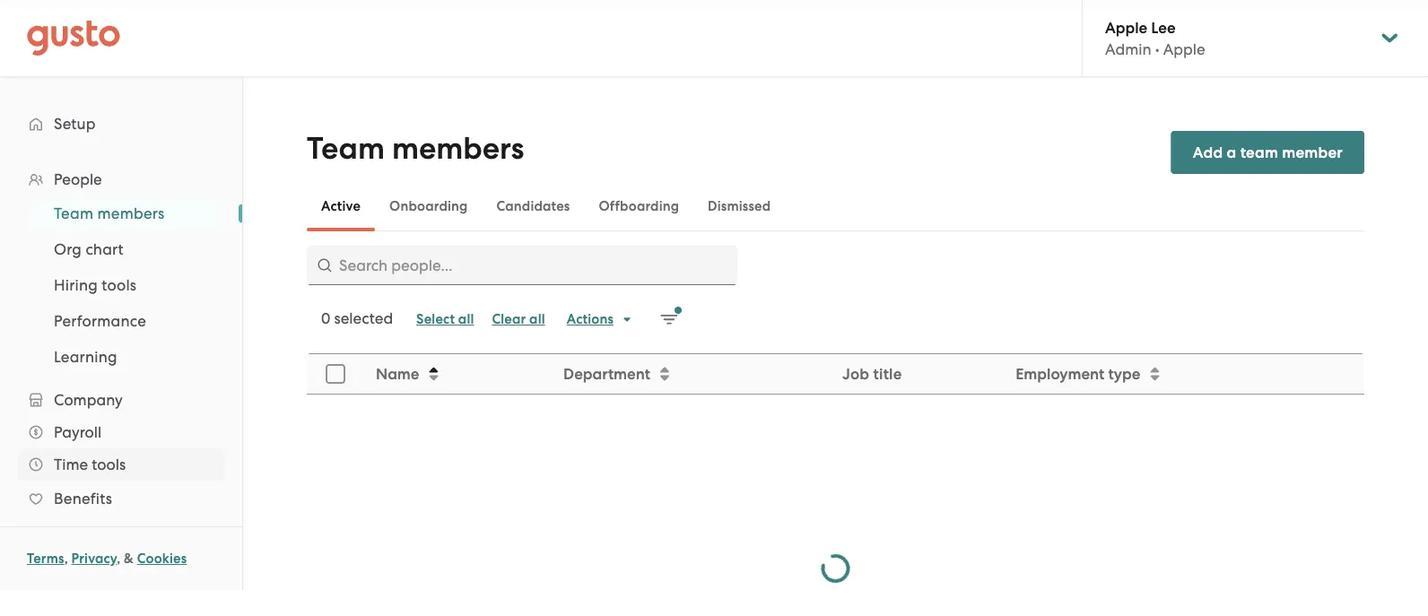 Task type: locate. For each thing, give the bounding box(es) containing it.
all right the select
[[458, 311, 474, 327]]

company
[[54, 391, 123, 409]]

employment
[[1016, 365, 1105, 383]]

admin
[[1105, 40, 1152, 58]]

0 horizontal spatial team members
[[54, 205, 165, 223]]

onboarding
[[389, 198, 468, 214]]

tools for time tools
[[92, 456, 126, 474]]

department button
[[553, 355, 831, 393]]

privacy
[[71, 551, 117, 567]]

2 list from the top
[[0, 196, 242, 375]]

list containing team members
[[0, 196, 242, 375]]

all
[[458, 311, 474, 327], [529, 311, 545, 327]]

loading… image
[[821, 554, 850, 583]]

1 vertical spatial members
[[97, 205, 165, 223]]

performance link
[[32, 305, 224, 337]]

hiring
[[54, 276, 98, 294]]

1 vertical spatial team members
[[54, 205, 165, 223]]

tools for hiring tools
[[102, 276, 137, 294]]

team members down people dropdown button at the left top
[[54, 205, 165, 223]]

member
[[1282, 143, 1343, 161]]

offboarding button
[[584, 185, 694, 228]]

1 vertical spatial team
[[54, 205, 93, 223]]

1 horizontal spatial ,
[[117, 551, 121, 567]]

apple right "•"
[[1163, 40, 1205, 58]]

apple lee admin • apple
[[1105, 18, 1205, 58]]

0 vertical spatial team members
[[307, 131, 524, 167]]

candidates
[[497, 198, 570, 214]]

hiring tools link
[[32, 269, 224, 301]]

apple
[[1105, 18, 1148, 37], [1163, 40, 1205, 58]]

tools inside 'dropdown button'
[[92, 456, 126, 474]]

0 horizontal spatial ,
[[64, 551, 68, 567]]

1 list from the top
[[0, 163, 242, 590]]

0 horizontal spatial all
[[458, 311, 474, 327]]

candidates button
[[482, 185, 584, 228]]

tools down payroll dropdown button
[[92, 456, 126, 474]]

active button
[[307, 185, 375, 228]]

all for select all
[[458, 311, 474, 327]]

0
[[321, 310, 330, 327]]

tools down org chart link
[[102, 276, 137, 294]]

1 horizontal spatial all
[[529, 311, 545, 327]]

setup
[[54, 115, 96, 133]]

team
[[307, 131, 385, 167], [54, 205, 93, 223]]

org chart
[[54, 240, 124, 258]]

payroll button
[[18, 416, 224, 449]]

all right clear
[[529, 311, 545, 327]]

team members tab list
[[307, 181, 1365, 231]]

1 horizontal spatial apple
[[1163, 40, 1205, 58]]

team members
[[307, 131, 524, 167], [54, 205, 165, 223]]

0 horizontal spatial apple
[[1105, 18, 1148, 37]]

team up the active button
[[307, 131, 385, 167]]

0 horizontal spatial team
[[54, 205, 93, 223]]

select all
[[416, 311, 474, 327]]

onboarding button
[[375, 185, 482, 228]]

team members up onboarding
[[307, 131, 524, 167]]

learning link
[[32, 341, 224, 373]]

1 vertical spatial apple
[[1163, 40, 1205, 58]]

team members inside the team members link
[[54, 205, 165, 223]]

team down "people"
[[54, 205, 93, 223]]

org
[[54, 240, 82, 258]]

1 all from the left
[[458, 311, 474, 327]]

list
[[0, 163, 242, 590], [0, 196, 242, 375]]

new notifications image
[[660, 307, 682, 328]]

offboarding
[[599, 198, 679, 214]]

benefits
[[54, 490, 112, 508]]

1 horizontal spatial team
[[307, 131, 385, 167]]

members
[[392, 131, 524, 167], [97, 205, 165, 223]]

name
[[376, 365, 419, 383]]

,
[[64, 551, 68, 567], [117, 551, 121, 567]]

, left the &
[[117, 551, 121, 567]]

add a team member
[[1193, 143, 1343, 161]]

title
[[873, 365, 902, 383]]

Search people... field
[[307, 246, 738, 285]]

members down people dropdown button at the left top
[[97, 205, 165, 223]]

0 horizontal spatial members
[[97, 205, 165, 223]]

people
[[54, 170, 102, 188]]

apple up admin
[[1105, 18, 1148, 37]]

home image
[[27, 20, 120, 56]]

0 vertical spatial tools
[[102, 276, 137, 294]]

team members link
[[32, 197, 224, 230]]

1 vertical spatial tools
[[92, 456, 126, 474]]

1 horizontal spatial members
[[392, 131, 524, 167]]

2 all from the left
[[529, 311, 545, 327]]

setup link
[[18, 108, 224, 140]]

0 vertical spatial members
[[392, 131, 524, 167]]

lee
[[1151, 18, 1176, 37]]

members up onboarding
[[392, 131, 524, 167]]

time tools button
[[18, 449, 224, 481]]

tools
[[102, 276, 137, 294], [92, 456, 126, 474]]

payroll
[[54, 423, 102, 441]]

select
[[416, 311, 455, 327]]

1 horizontal spatial team members
[[307, 131, 524, 167]]

, left the privacy link
[[64, 551, 68, 567]]

team
[[1241, 143, 1279, 161]]



Task type: vqa. For each thing, say whether or not it's contained in the screenshot.
the Setup Link
yes



Task type: describe. For each thing, give the bounding box(es) containing it.
department
[[564, 365, 650, 383]]

dismissed
[[708, 198, 771, 214]]

time tools
[[54, 456, 126, 474]]

select all button
[[407, 305, 483, 334]]

cookies button
[[137, 548, 187, 570]]

Select all rows on this page checkbox
[[316, 354, 355, 394]]

company button
[[18, 384, 224, 416]]

0 selected
[[321, 310, 393, 327]]

job
[[842, 365, 870, 383]]

list containing people
[[0, 163, 242, 590]]

0 selected status
[[321, 310, 393, 327]]

type
[[1108, 365, 1141, 383]]

employment type
[[1016, 365, 1141, 383]]

2 , from the left
[[117, 551, 121, 567]]

cookies
[[137, 551, 187, 567]]

benefits link
[[18, 483, 224, 515]]

clear
[[492, 311, 526, 327]]

a
[[1227, 143, 1237, 161]]

1 , from the left
[[64, 551, 68, 567]]

team inside "list"
[[54, 205, 93, 223]]

learning
[[54, 348, 117, 366]]

name button
[[365, 355, 551, 393]]

clear all
[[492, 311, 545, 327]]

all for clear all
[[529, 311, 545, 327]]

job title
[[842, 365, 902, 383]]

chart
[[86, 240, 124, 258]]

org chart link
[[32, 233, 224, 266]]

0 vertical spatial team
[[307, 131, 385, 167]]

dismissed button
[[694, 185, 785, 228]]

actions button
[[558, 305, 642, 334]]

terms link
[[27, 551, 64, 567]]

terms , privacy , & cookies
[[27, 551, 187, 567]]

time
[[54, 456, 88, 474]]

actions
[[567, 311, 614, 327]]

performance
[[54, 312, 146, 330]]

employment type button
[[1005, 355, 1364, 393]]

•
[[1155, 40, 1160, 58]]

hiring tools
[[54, 276, 137, 294]]

&
[[124, 551, 134, 567]]

add
[[1193, 143, 1223, 161]]

clear all button
[[483, 305, 554, 334]]

selected
[[334, 310, 393, 327]]

members inside gusto navigation element
[[97, 205, 165, 223]]

people button
[[18, 163, 224, 196]]

terms
[[27, 551, 64, 567]]

0 vertical spatial apple
[[1105, 18, 1148, 37]]

active
[[321, 198, 361, 214]]

privacy link
[[71, 551, 117, 567]]

add a team member button
[[1171, 131, 1365, 174]]

gusto navigation element
[[0, 77, 242, 590]]



